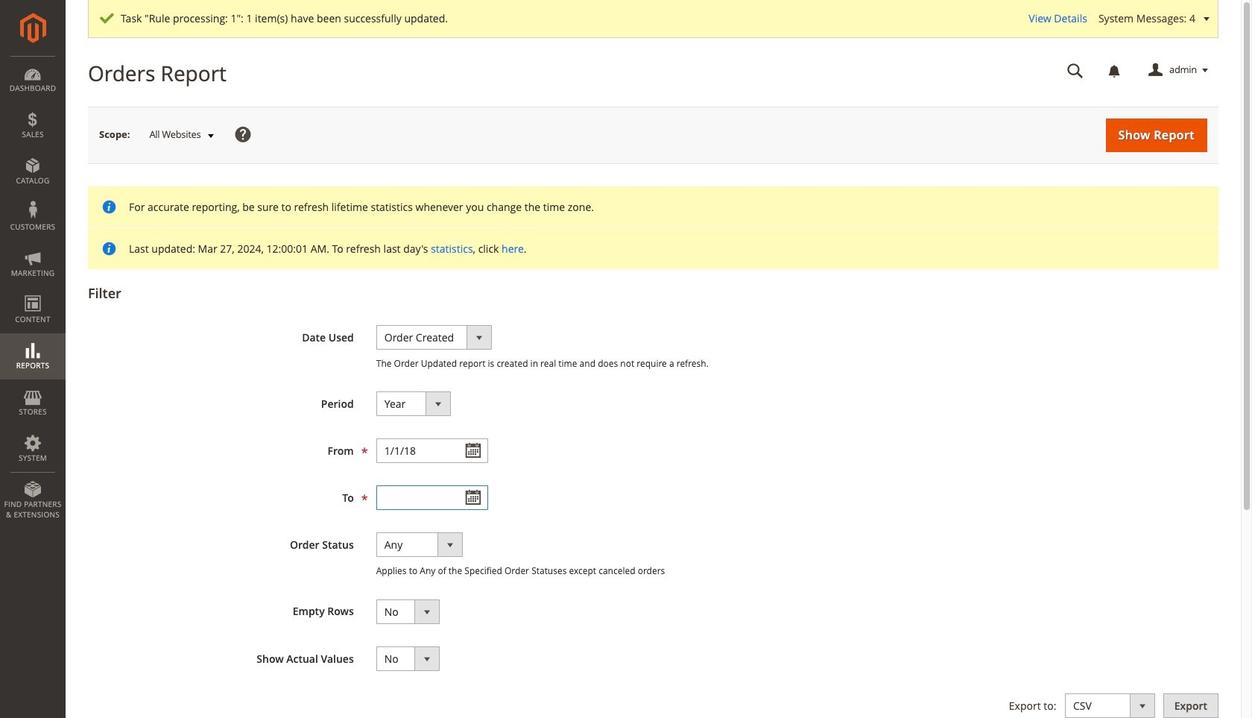 Task type: locate. For each thing, give the bounding box(es) containing it.
menu bar
[[0, 56, 66, 527]]

None text field
[[376, 439, 488, 463], [376, 486, 488, 510], [376, 439, 488, 463], [376, 486, 488, 510]]

None text field
[[1057, 57, 1095, 84]]



Task type: describe. For each thing, give the bounding box(es) containing it.
magento admin panel image
[[20, 13, 46, 43]]



